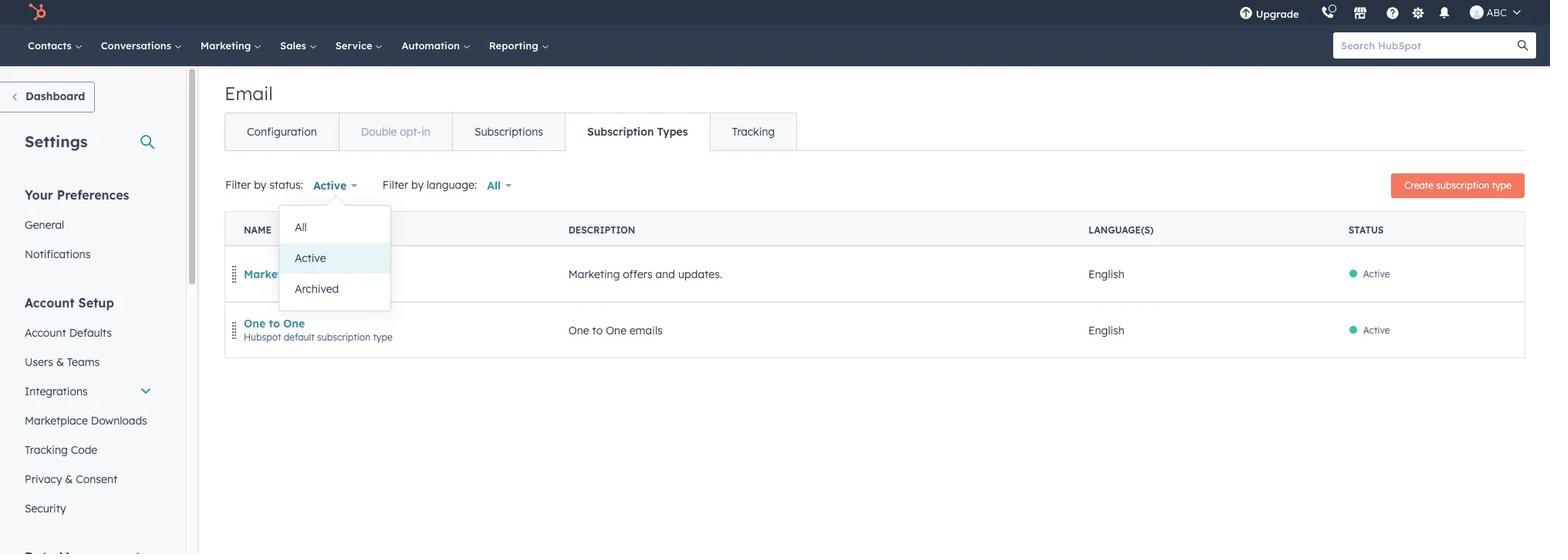 Task type: describe. For each thing, give the bounding box(es) containing it.
filter by status:
[[225, 178, 303, 192]]

consent
[[76, 473, 117, 487]]

emails
[[630, 324, 663, 338]]

teams
[[67, 356, 100, 370]]

double
[[361, 125, 397, 139]]

configuration link
[[225, 113, 339, 150]]

dashboard link
[[0, 82, 95, 113]]

code
[[71, 444, 97, 458]]

notifications image
[[1437, 7, 1451, 21]]

subscription inside the create subscription type button
[[1436, 180, 1489, 191]]

setup
[[78, 296, 114, 311]]

tracking code
[[25, 444, 97, 458]]

tracking link
[[710, 113, 797, 150]]

& for privacy
[[65, 473, 73, 487]]

double opt-in
[[361, 125, 430, 139]]

privacy & consent link
[[15, 465, 161, 495]]

all inside popup button
[[487, 179, 501, 193]]

sales link
[[271, 25, 326, 66]]

marketplaces image
[[1353, 7, 1367, 21]]

general
[[25, 218, 64, 232]]

tracking for tracking code
[[25, 444, 68, 458]]

subscription types
[[587, 125, 688, 139]]

create subscription type
[[1405, 180, 1511, 191]]

privacy & consent
[[25, 473, 117, 487]]

to for emails
[[592, 324, 603, 338]]

and
[[656, 267, 675, 281]]

language(s)
[[1088, 225, 1154, 236]]

subscription types link
[[565, 113, 710, 150]]

archived button
[[279, 274, 390, 305]]

opt-
[[400, 125, 421, 139]]

subscriptions
[[474, 125, 543, 139]]

all inside button
[[295, 221, 307, 235]]

all button
[[279, 212, 390, 243]]

general link
[[15, 211, 161, 240]]

notifications button
[[1431, 0, 1457, 25]]

users & teams link
[[15, 348, 161, 377]]

menu containing abc
[[1228, 0, 1532, 25]]

integrations
[[25, 385, 88, 399]]

preferences
[[57, 187, 129, 203]]

brad klo image
[[1470, 5, 1483, 19]]

marketing for marketing information
[[244, 267, 299, 281]]

abc
[[1487, 6, 1507, 19]]

default
[[284, 331, 315, 343]]

marketing for marketing offers and updates.
[[568, 267, 620, 281]]

offers
[[623, 267, 652, 281]]

hubspot image
[[28, 3, 46, 22]]

one to one hubspot default subscription type
[[244, 317, 392, 343]]

marketplace downloads link
[[15, 407, 161, 436]]

users & teams
[[25, 356, 100, 370]]

service
[[335, 39, 375, 52]]

by for status:
[[254, 178, 266, 192]]

conversations link
[[92, 25, 191, 66]]

account defaults link
[[15, 319, 161, 348]]

tracking code link
[[15, 436, 161, 465]]

upgrade image
[[1239, 7, 1253, 21]]

marketing for marketing
[[200, 39, 254, 52]]

account for account setup
[[25, 296, 75, 311]]

account setup
[[25, 296, 114, 311]]

users
[[25, 356, 53, 370]]

service link
[[326, 25, 392, 66]]

to for hubspot
[[269, 317, 280, 331]]

active button
[[279, 243, 390, 274]]

subscriptions link
[[452, 113, 565, 150]]

types
[[657, 125, 688, 139]]

upgrade
[[1256, 8, 1299, 20]]

automation
[[402, 39, 463, 52]]

english for marketing offers and updates.
[[1088, 267, 1125, 281]]



Task type: vqa. For each thing, say whether or not it's contained in the screenshot.
Banner
no



Task type: locate. For each thing, give the bounding box(es) containing it.
all button
[[477, 171, 521, 201]]

filter
[[225, 178, 251, 192], [383, 178, 408, 192]]

hubspot
[[244, 331, 281, 343]]

one to one button
[[244, 317, 305, 331]]

active inside button
[[295, 252, 326, 265]]

to
[[269, 317, 280, 331], [592, 324, 603, 338]]

subscription
[[587, 125, 654, 139]]

to inside one to one hubspot default subscription type
[[269, 317, 280, 331]]

1 horizontal spatial all
[[487, 179, 501, 193]]

one
[[244, 317, 266, 331], [283, 317, 305, 331], [568, 324, 589, 338], [606, 324, 627, 338]]

marketplaces button
[[1344, 0, 1376, 25]]

help image
[[1386, 7, 1399, 21]]

0 vertical spatial all
[[487, 179, 501, 193]]

all right the name
[[295, 221, 307, 235]]

tracking inside navigation
[[732, 125, 775, 139]]

dashboard
[[25, 89, 85, 103]]

defaults
[[69, 326, 112, 340]]

calling icon button
[[1315, 2, 1341, 22]]

filter down double opt-in link
[[383, 178, 408, 192]]

0 horizontal spatial by
[[254, 178, 266, 192]]

0 horizontal spatial filter
[[225, 178, 251, 192]]

hubspot link
[[19, 3, 58, 22]]

marketing
[[200, 39, 254, 52], [244, 267, 299, 281], [568, 267, 620, 281]]

menu
[[1228, 0, 1532, 25]]

1 vertical spatial all
[[295, 221, 307, 235]]

marketplace
[[25, 414, 88, 428]]

0 vertical spatial tracking
[[732, 125, 775, 139]]

abc button
[[1460, 0, 1530, 25]]

filter left status:
[[225, 178, 251, 192]]

security
[[25, 502, 66, 516]]

information
[[302, 267, 369, 281]]

settings
[[25, 132, 88, 151]]

1 horizontal spatial tracking
[[732, 125, 775, 139]]

integrations button
[[15, 377, 161, 407]]

type inside one to one hubspot default subscription type
[[373, 331, 392, 343]]

search button
[[1510, 32, 1536, 59]]

2 account from the top
[[25, 326, 66, 340]]

filter for filter by language:
[[383, 178, 408, 192]]

marketing information button
[[244, 267, 369, 281]]

1 horizontal spatial subscription
[[1436, 180, 1489, 191]]

marketing down the name
[[244, 267, 299, 281]]

subscription inside one to one hubspot default subscription type
[[317, 331, 370, 343]]

your
[[25, 187, 53, 203]]

account
[[25, 296, 75, 311], [25, 326, 66, 340]]

list box containing all
[[279, 206, 390, 311]]

1 horizontal spatial &
[[65, 473, 73, 487]]

one to one emails
[[568, 324, 663, 338]]

1 filter from the left
[[225, 178, 251, 192]]

your preferences
[[25, 187, 129, 203]]

0 horizontal spatial subscription
[[317, 331, 370, 343]]

settings link
[[1409, 4, 1428, 20]]

name
[[244, 225, 272, 236]]

by left language: on the left of page
[[411, 178, 424, 192]]

conversations
[[101, 39, 174, 52]]

by left status:
[[254, 178, 266, 192]]

automation link
[[392, 25, 480, 66]]

list box
[[279, 206, 390, 311]]

1 vertical spatial type
[[373, 331, 392, 343]]

email
[[225, 82, 273, 105]]

marketing left offers
[[568, 267, 620, 281]]

0 horizontal spatial all
[[295, 221, 307, 235]]

help button
[[1379, 0, 1406, 25]]

1 vertical spatial &
[[65, 473, 73, 487]]

account up users
[[25, 326, 66, 340]]

notifications
[[25, 248, 91, 262]]

downloads
[[91, 414, 147, 428]]

status
[[1348, 225, 1384, 236]]

active
[[313, 179, 347, 193], [295, 252, 326, 265], [1363, 268, 1390, 280], [1363, 324, 1390, 336]]

navigation
[[225, 113, 797, 151]]

0 vertical spatial &
[[56, 356, 64, 370]]

by for language:
[[411, 178, 424, 192]]

create subscription type button
[[1391, 174, 1525, 198]]

0 horizontal spatial tracking
[[25, 444, 68, 458]]

search image
[[1518, 40, 1528, 51]]

calling icon image
[[1321, 6, 1335, 20]]

archived
[[295, 282, 339, 296]]

1 horizontal spatial by
[[411, 178, 424, 192]]

security link
[[15, 495, 161, 524]]

0 horizontal spatial &
[[56, 356, 64, 370]]

active inside popup button
[[313, 179, 347, 193]]

marketplace downloads
[[25, 414, 147, 428]]

0 vertical spatial account
[[25, 296, 75, 311]]

1 vertical spatial subscription
[[317, 331, 370, 343]]

double opt-in link
[[339, 113, 452, 150]]

0 horizontal spatial to
[[269, 317, 280, 331]]

2 english from the top
[[1088, 324, 1125, 338]]

reporting link
[[480, 25, 558, 66]]

2 by from the left
[[411, 178, 424, 192]]

type inside button
[[1492, 180, 1511, 191]]

to left emails
[[592, 324, 603, 338]]

by
[[254, 178, 266, 192], [411, 178, 424, 192]]

contacts link
[[19, 25, 92, 66]]

language:
[[427, 178, 477, 192]]

all right language: on the left of page
[[487, 179, 501, 193]]

filter by language:
[[383, 178, 477, 192]]

0 vertical spatial type
[[1492, 180, 1511, 191]]

your preferences element
[[15, 187, 161, 269]]

1 horizontal spatial type
[[1492, 180, 1511, 191]]

1 horizontal spatial to
[[592, 324, 603, 338]]

marketing link
[[191, 25, 271, 66]]

privacy
[[25, 473, 62, 487]]

1 vertical spatial account
[[25, 326, 66, 340]]

configuration
[[247, 125, 317, 139]]

0 horizontal spatial type
[[373, 331, 392, 343]]

contacts
[[28, 39, 75, 52]]

subscription right create
[[1436, 180, 1489, 191]]

notifications link
[[15, 240, 161, 269]]

account up account defaults
[[25, 296, 75, 311]]

account for account defaults
[[25, 326, 66, 340]]

to up hubspot on the bottom of page
[[269, 317, 280, 331]]

settings image
[[1411, 7, 1425, 20]]

1 vertical spatial tracking
[[25, 444, 68, 458]]

0 vertical spatial english
[[1088, 267, 1125, 281]]

1 english from the top
[[1088, 267, 1125, 281]]

in
[[421, 125, 430, 139]]

reporting
[[489, 39, 541, 52]]

marketing offers and updates.
[[568, 267, 722, 281]]

tracking
[[732, 125, 775, 139], [25, 444, 68, 458]]

account defaults
[[25, 326, 112, 340]]

description
[[568, 225, 635, 236]]

& right users
[[56, 356, 64, 370]]

2 filter from the left
[[383, 178, 408, 192]]

1 vertical spatial english
[[1088, 324, 1125, 338]]

sales
[[280, 39, 309, 52]]

english for one to one emails
[[1088, 324, 1125, 338]]

updates.
[[678, 267, 722, 281]]

1 by from the left
[[254, 178, 266, 192]]

tracking for tracking
[[732, 125, 775, 139]]

account setup element
[[15, 295, 161, 524]]

marketing inside the marketing link
[[200, 39, 254, 52]]

tracking inside account setup "element"
[[25, 444, 68, 458]]

all
[[487, 179, 501, 193], [295, 221, 307, 235]]

navigation containing configuration
[[225, 113, 797, 151]]

& for users
[[56, 356, 64, 370]]

1 account from the top
[[25, 296, 75, 311]]

create
[[1405, 180, 1434, 191]]

& right privacy
[[65, 473, 73, 487]]

filter for filter by status:
[[225, 178, 251, 192]]

subscription right default
[[317, 331, 370, 343]]

1 horizontal spatial filter
[[383, 178, 408, 192]]

marketing up "email"
[[200, 39, 254, 52]]

marketing information
[[244, 267, 369, 281]]

status:
[[269, 178, 303, 192]]

type
[[1492, 180, 1511, 191], [373, 331, 392, 343]]

&
[[56, 356, 64, 370], [65, 473, 73, 487]]

subscription
[[1436, 180, 1489, 191], [317, 331, 370, 343]]

Search HubSpot search field
[[1333, 32, 1522, 59]]

0 vertical spatial subscription
[[1436, 180, 1489, 191]]



